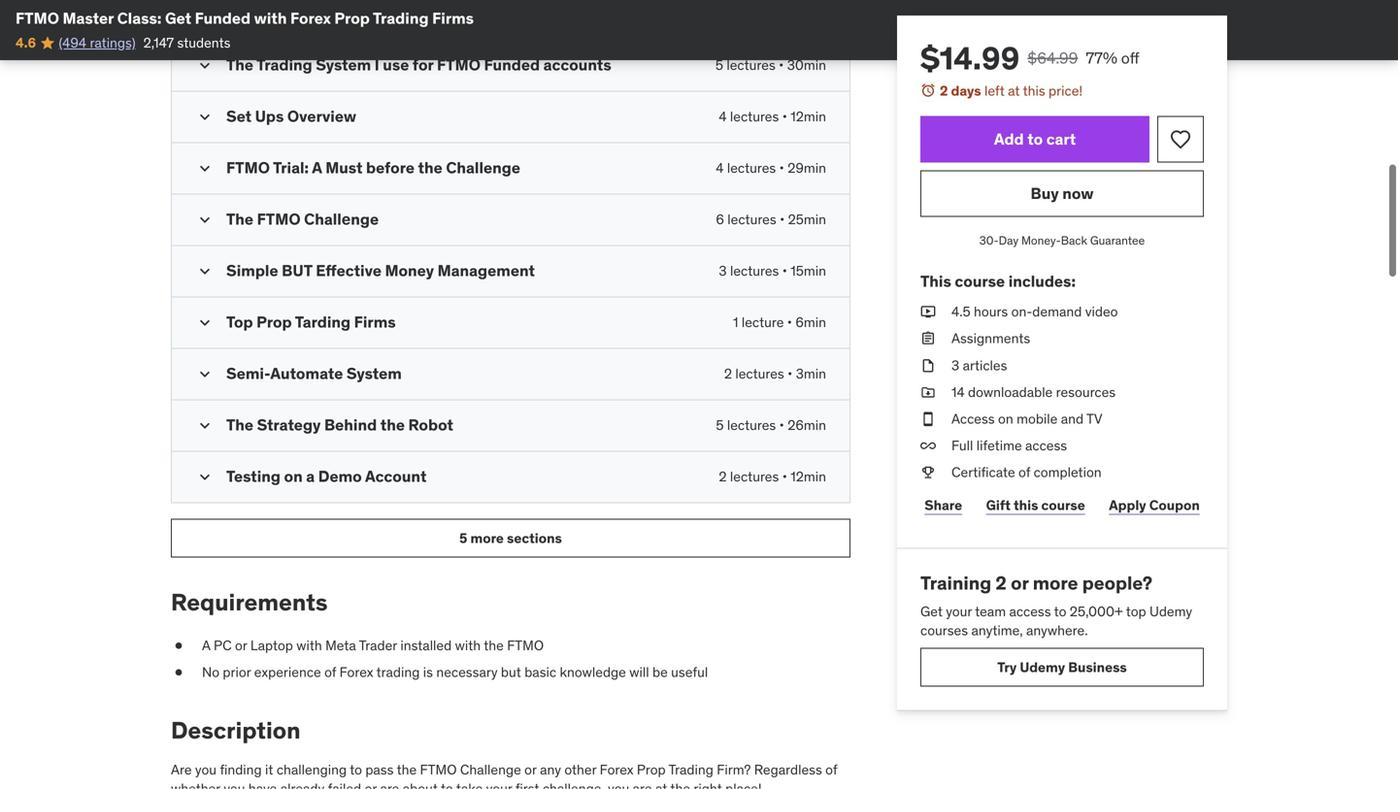 Task type: describe. For each thing, give the bounding box(es) containing it.
xsmall image for access on mobile and tv
[[920, 410, 936, 429]]

1 vertical spatial forex
[[339, 664, 373, 681]]

strategy
[[257, 415, 321, 435]]

4 lectures • 29min
[[716, 159, 826, 177]]

ftmo right for
[[437, 55, 481, 75]]

5 for the strategy behind the robot
[[716, 417, 724, 434]]

courses
[[920, 622, 968, 639]]

0 horizontal spatial prop
[[256, 312, 292, 332]]

team
[[975, 603, 1006, 620]]

small image for semi-
[[195, 365, 215, 384]]

and
[[1061, 410, 1084, 428]]

small image for the ftmo challеnge
[[195, 210, 215, 230]]

tarding
[[295, 312, 351, 332]]

gift
[[986, 496, 1011, 514]]

small image for set ups overview
[[195, 107, 215, 127]]

4.5 hours on-demand video
[[951, 303, 1118, 320]]

1 horizontal spatial with
[[296, 637, 322, 654]]

now
[[1062, 183, 1094, 203]]

or right pc
[[235, 637, 247, 654]]

training 2 or more people? get your team access to 25,000+ top udemy courses anytime, anywhere.
[[920, 572, 1192, 639]]

access inside training 2 or more people? get your team access to 25,000+ top udemy courses anytime, anywhere.
[[1009, 603, 1051, 620]]

4.5
[[951, 303, 971, 320]]

be
[[652, 664, 668, 681]]

installed
[[400, 637, 452, 654]]

use
[[383, 55, 409, 75]]

place!
[[725, 780, 762, 789]]

2 for 2 lectures • 12min
[[719, 468, 727, 486]]

xsmall image for 4.5 hours on-demand video
[[920, 303, 936, 322]]

trader
[[359, 637, 397, 654]]

regardless
[[754, 761, 822, 779]]

1 vertical spatial trading
[[256, 55, 312, 75]]

ftmo inside are you finding it challenging to pass the ftmo challenge or any other forex prop trading firm? regardless of whether you have already failed or are about to take your first challenge, you are at the right place!
[[420, 761, 457, 779]]

finding
[[220, 761, 262, 779]]

0 vertical spatial forex
[[290, 8, 331, 28]]

completion
[[1034, 464, 1102, 481]]

any
[[540, 761, 561, 779]]

12min for set ups overview
[[791, 108, 826, 125]]

0 vertical spatial course
[[955, 271, 1005, 291]]

the left right at bottom
[[670, 780, 690, 789]]

management
[[438, 261, 535, 281]]

this course includes:
[[920, 271, 1076, 291]]

lectures for testing on a demo account
[[730, 468, 779, 486]]

mobile
[[1017, 410, 1058, 428]]

demo
[[318, 467, 362, 487]]

tv
[[1086, 410, 1102, 428]]

challenging
[[277, 761, 347, 779]]

at inside are you finding it challenging to pass the ftmo challenge or any other forex prop trading firm? regardless of whether you have already failed or are about to take your first challenge, you are at the right place!
[[655, 780, 667, 789]]

1 horizontal spatial you
[[224, 780, 245, 789]]

• for must
[[779, 159, 784, 177]]

failed
[[328, 780, 361, 789]]

• left "3min"
[[788, 365, 793, 383]]

share
[[925, 496, 962, 514]]

6min
[[795, 314, 826, 331]]

the left robot
[[380, 415, 405, 435]]

demand
[[1032, 303, 1082, 320]]

the up 'about'
[[397, 761, 417, 779]]

account
[[365, 467, 427, 487]]

testing on a demo account
[[226, 467, 427, 487]]

lectures for simple but effective money management
[[730, 262, 779, 280]]

experience
[[254, 664, 321, 681]]

small image for top prop tarding firms
[[195, 313, 215, 333]]

4 for ftmo trial: a must before the challenge
[[716, 159, 724, 177]]

small image for testing on a demo account
[[195, 468, 215, 487]]

master
[[63, 8, 114, 28]]

prior
[[223, 664, 251, 681]]

1 vertical spatial funded
[[484, 55, 540, 75]]

or down 'pass' on the bottom left
[[365, 780, 377, 789]]

description
[[171, 716, 301, 745]]

0 vertical spatial this
[[1023, 82, 1045, 100]]

full lifetime access
[[951, 437, 1067, 454]]

gift this course
[[986, 496, 1085, 514]]

on for testing
[[284, 467, 303, 487]]

have
[[248, 780, 277, 789]]

ups
[[255, 106, 284, 126]]

challenge,
[[543, 780, 605, 789]]

to inside add to cart button
[[1027, 129, 1043, 149]]

lifetime
[[976, 437, 1022, 454]]

small image for the strategy behind the robot
[[195, 416, 215, 436]]

prop inside are you finding it challenging to pass the ftmo challenge or any other forex prop trading firm? regardless of whether you have already failed or are about to take your first challenge, you are at the right place!
[[637, 761, 666, 779]]

off
[[1121, 48, 1139, 68]]

sections
[[507, 529, 562, 547]]

no prior experience of forex trading is necessary but basic knowledge will be useful
[[202, 664, 708, 681]]

lectures for ftmo trial: a must before the challenge
[[727, 159, 776, 177]]

share button
[[920, 486, 966, 525]]

xsmall image for 3 articles
[[920, 356, 936, 375]]

xsmall image for a pc or laptop with meta trader installed with the ftmo
[[171, 636, 186, 655]]

laptop
[[250, 637, 293, 654]]

certificate of completion
[[951, 464, 1102, 481]]

a
[[306, 467, 315, 487]]

lectures for the trading system i use for ftmo funded accounts
[[727, 56, 776, 74]]

semi-
[[226, 364, 270, 384]]

xsmall image for certificate of completion
[[920, 463, 936, 482]]

2 lectures • 3min
[[724, 365, 826, 383]]

challenge inside are you finding it challenging to pass the ftmo challenge or any other forex prop trading firm? regardless of whether you have already failed or are about to take your first challenge, you are at the right place!
[[460, 761, 521, 779]]

1 vertical spatial udemy
[[1020, 659, 1065, 676]]

5 more sections button
[[171, 519, 850, 558]]

includes:
[[1008, 271, 1076, 291]]

the trading system i use for ftmo funded accounts
[[226, 55, 611, 75]]

$14.99
[[920, 39, 1020, 78]]

set ups overview
[[226, 106, 356, 126]]

5 inside button
[[459, 529, 467, 547]]

but
[[282, 261, 312, 281]]

$14.99 $64.99 77% off
[[920, 39, 1139, 78]]

whether
[[171, 780, 220, 789]]

the right before
[[418, 158, 442, 178]]

xsmall image up students
[[195, 0, 211, 16]]

to inside training 2 or more people? get your team access to 25,000+ top udemy courses anytime, anywhere.
[[1054, 603, 1066, 620]]

challеnge
[[304, 209, 379, 229]]

other
[[564, 761, 596, 779]]

trial:
[[273, 158, 309, 178]]

apply
[[1109, 496, 1146, 514]]

3 lectures • 15min
[[719, 262, 826, 280]]

add to cart button
[[920, 116, 1150, 163]]

to up "failed"
[[350, 761, 362, 779]]

0 vertical spatial of
[[1018, 464, 1030, 481]]

it
[[265, 761, 273, 779]]

6 lectures • 25min
[[716, 211, 826, 228]]

behind
[[324, 415, 377, 435]]

1 horizontal spatial course
[[1041, 496, 1085, 514]]

0 vertical spatial trading
[[373, 8, 429, 28]]

2 horizontal spatial with
[[455, 637, 481, 654]]

• for i
[[779, 56, 784, 74]]

lectures for the strategy behind the robot
[[727, 417, 776, 434]]

2,147 students
[[143, 34, 231, 51]]

no
[[202, 664, 219, 681]]

lectures for the ftmo challеnge
[[727, 211, 776, 228]]

for
[[413, 55, 433, 75]]

xsmall image for assignments
[[920, 329, 936, 348]]

try
[[997, 659, 1017, 676]]

add to cart
[[994, 129, 1076, 149]]

business
[[1068, 659, 1127, 676]]

xsmall image for no prior experience of forex trading is necessary but basic knowledge will be useful
[[171, 663, 186, 682]]



Task type: locate. For each thing, give the bounding box(es) containing it.
1 12min from the top
[[791, 108, 826, 125]]

knowledge
[[560, 664, 626, 681]]

0 horizontal spatial your
[[486, 780, 512, 789]]

2 horizontal spatial of
[[1018, 464, 1030, 481]]

prop
[[334, 8, 370, 28], [256, 312, 292, 332], [637, 761, 666, 779]]

2 horizontal spatial trading
[[669, 761, 713, 779]]

5 small image from the top
[[195, 416, 215, 436]]

(494 ratings)
[[59, 34, 136, 51]]

the up simple
[[226, 209, 253, 229]]

lectures for set ups overview
[[730, 108, 779, 125]]

ftmo
[[16, 8, 59, 28], [437, 55, 481, 75], [226, 158, 270, 178], [257, 209, 301, 229], [507, 637, 544, 654], [420, 761, 457, 779]]

this
[[920, 271, 951, 291]]

• left 25min
[[780, 211, 785, 228]]

3 the from the top
[[226, 415, 253, 435]]

1 vertical spatial 4
[[716, 159, 724, 177]]

prop right other at left bottom
[[637, 761, 666, 779]]

0 vertical spatial 5
[[715, 56, 723, 74]]

the for the strategy behind the robot
[[226, 415, 253, 435]]

add
[[994, 129, 1024, 149]]

about
[[403, 780, 438, 789]]

to left cart
[[1027, 129, 1043, 149]]

ftmo up the 4.6
[[16, 8, 59, 28]]

the for the trading system i use for ftmo funded accounts
[[226, 55, 253, 75]]

2 up 5 lectures • 26min
[[724, 365, 732, 383]]

lectures left 26min
[[727, 417, 776, 434]]

0 vertical spatial 4
[[719, 108, 727, 125]]

lectures left "3min"
[[735, 365, 784, 383]]

ftmo master class: get funded with forex prop trading firms
[[16, 8, 474, 28]]

14
[[951, 383, 965, 401]]

on left a
[[284, 467, 303, 487]]

small image
[[195, 56, 215, 75], [195, 262, 215, 281], [195, 365, 215, 384]]

0 vertical spatial a
[[312, 158, 322, 178]]

1 horizontal spatial 3
[[951, 357, 959, 374]]

1 vertical spatial prop
[[256, 312, 292, 332]]

1 horizontal spatial forex
[[339, 664, 373, 681]]

2 down 5 lectures • 26min
[[719, 468, 727, 486]]

1 vertical spatial small image
[[195, 262, 215, 281]]

challenge right before
[[446, 158, 520, 178]]

the
[[226, 55, 253, 75], [226, 209, 253, 229], [226, 415, 253, 435]]

4 lectures • 12min
[[719, 108, 826, 125]]

funded up students
[[195, 8, 251, 28]]

2,147
[[143, 34, 174, 51]]

course up hours
[[955, 271, 1005, 291]]

1 horizontal spatial udemy
[[1150, 603, 1192, 620]]

buy now
[[1031, 183, 1094, 203]]

0 horizontal spatial on
[[284, 467, 303, 487]]

get inside training 2 or more people? get your team access to 25,000+ top udemy courses anytime, anywhere.
[[920, 603, 943, 620]]

first
[[515, 780, 539, 789]]

system for automate
[[347, 364, 402, 384]]

access
[[951, 410, 995, 428]]

0 horizontal spatial course
[[955, 271, 1005, 291]]

you right challenge,
[[608, 780, 629, 789]]

more inside button
[[470, 529, 504, 547]]

1 small image from the top
[[195, 56, 215, 75]]

xsmall image down this
[[920, 303, 936, 322]]

xsmall image left full
[[920, 436, 936, 455]]

get
[[165, 8, 191, 28], [920, 603, 943, 620]]

lectures left the 30min
[[727, 56, 776, 74]]

back
[[1061, 233, 1087, 248]]

challenge up take
[[460, 761, 521, 779]]

are
[[171, 761, 192, 779]]

ratings)
[[90, 34, 136, 51]]

ftmo up 'about'
[[420, 761, 457, 779]]

access up anywhere.
[[1009, 603, 1051, 620]]

4 for set ups overview
[[719, 108, 727, 125]]

4 small image from the top
[[195, 313, 215, 333]]

overview
[[287, 106, 356, 126]]

a right trial: on the left top
[[312, 158, 322, 178]]

at right left on the top right of page
[[1008, 82, 1020, 100]]

• down 5 lectures • 26min
[[782, 468, 787, 486]]

1 vertical spatial more
[[1033, 572, 1078, 595]]

lectures
[[727, 56, 776, 74], [730, 108, 779, 125], [727, 159, 776, 177], [727, 211, 776, 228], [730, 262, 779, 280], [735, 365, 784, 383], [727, 417, 776, 434], [730, 468, 779, 486]]

small image down students
[[195, 56, 215, 75]]

0 horizontal spatial 3
[[719, 262, 727, 280]]

full
[[951, 437, 973, 454]]

left
[[984, 82, 1005, 100]]

you down finding
[[224, 780, 245, 789]]

small image for the
[[195, 56, 215, 75]]

articles
[[963, 357, 1007, 374]]

12min up 29min
[[791, 108, 826, 125]]

1 vertical spatial access
[[1009, 603, 1051, 620]]

or inside training 2 or more people? get your team access to 25,000+ top udemy courses anytime, anywhere.
[[1011, 572, 1029, 595]]

you up whether
[[195, 761, 217, 779]]

3 articles
[[951, 357, 1007, 374]]

prop right top
[[256, 312, 292, 332]]

0 horizontal spatial get
[[165, 8, 191, 28]]

small image left semi-
[[195, 365, 215, 384]]

1 horizontal spatial are
[[633, 780, 652, 789]]

1 horizontal spatial funded
[[484, 55, 540, 75]]

must
[[325, 158, 363, 178]]

is
[[423, 664, 433, 681]]

top prop tarding firms
[[226, 312, 396, 332]]

xsmall image left "14" on the right of the page
[[920, 383, 936, 402]]

0 horizontal spatial a
[[202, 637, 210, 654]]

buy
[[1031, 183, 1059, 203]]

0 vertical spatial your
[[946, 603, 972, 620]]

course down completion
[[1041, 496, 1085, 514]]

0 horizontal spatial of
[[324, 664, 336, 681]]

xsmall image up share
[[920, 463, 936, 482]]

day
[[999, 233, 1019, 248]]

5 lectures • 30min
[[715, 56, 826, 74]]

the left strategy
[[226, 415, 253, 435]]

forex
[[290, 8, 331, 28], [339, 664, 373, 681], [600, 761, 634, 779]]

0 vertical spatial at
[[1008, 82, 1020, 100]]

2 lectures • 12min
[[719, 468, 826, 486]]

5 left sections
[[459, 529, 467, 547]]

0 horizontal spatial you
[[195, 761, 217, 779]]

of down full lifetime access
[[1018, 464, 1030, 481]]

0 vertical spatial on
[[998, 410, 1013, 428]]

2 horizontal spatial forex
[[600, 761, 634, 779]]

30-
[[979, 233, 999, 248]]

0 horizontal spatial udemy
[[1020, 659, 1065, 676]]

6 small image from the top
[[195, 468, 215, 487]]

with
[[254, 8, 287, 28], [296, 637, 322, 654], [455, 637, 481, 654]]

1 vertical spatial a
[[202, 637, 210, 654]]

1 horizontal spatial prop
[[334, 8, 370, 28]]

lectures down 5 lectures • 30min
[[730, 108, 779, 125]]

ftmo down trial: on the left top
[[257, 209, 301, 229]]

udemy right top
[[1150, 603, 1192, 620]]

small image for simple
[[195, 262, 215, 281]]

get up the 'courses'
[[920, 603, 943, 620]]

1 vertical spatial firms
[[354, 312, 396, 332]]

take
[[456, 780, 483, 789]]

automate
[[270, 364, 343, 384]]

assignments
[[951, 330, 1030, 347]]

lectures up lecture
[[730, 262, 779, 280]]

2 up the team
[[996, 572, 1007, 595]]

to up anywhere.
[[1054, 603, 1066, 620]]

firm?
[[717, 761, 751, 779]]

the
[[418, 158, 442, 178], [380, 415, 405, 435], [484, 637, 504, 654], [397, 761, 417, 779], [670, 780, 690, 789]]

this right gift in the bottom right of the page
[[1014, 496, 1038, 514]]

system left i
[[316, 55, 371, 75]]

2 vertical spatial 5
[[459, 529, 467, 547]]

trading up set ups overview
[[256, 55, 312, 75]]

2 12min from the top
[[791, 468, 826, 486]]

forex inside are you finding it challenging to pass the ftmo challenge or any other forex prop trading firm? regardless of whether you have already failed or are about to take your first challenge, you are at the right place!
[[600, 761, 634, 779]]

1 vertical spatial challenge
[[460, 761, 521, 779]]

wishlist image
[[1169, 128, 1192, 151]]

• for the
[[779, 417, 784, 434]]

1 are from the left
[[380, 780, 399, 789]]

12min for testing on a demo account
[[791, 468, 826, 486]]

of inside are you finding it challenging to pass the ftmo challenge or any other forex prop trading firm? regardless of whether you have already failed or are about to take your first challenge, you are at the right place!
[[825, 761, 837, 779]]

5 up 2 lectures • 12min
[[716, 417, 724, 434]]

access down mobile
[[1025, 437, 1067, 454]]

apply coupon button
[[1105, 486, 1204, 525]]

more inside training 2 or more people? get your team access to 25,000+ top udemy courses anytime, anywhere.
[[1033, 572, 1078, 595]]

system up behind
[[347, 364, 402, 384]]

lecture
[[742, 314, 784, 331]]

0 vertical spatial 3
[[719, 262, 727, 280]]

2 vertical spatial trading
[[669, 761, 713, 779]]

udemy inside training 2 or more people? get your team access to 25,000+ top udemy courses anytime, anywhere.
[[1150, 603, 1192, 620]]

0 vertical spatial funded
[[195, 8, 251, 28]]

2 horizontal spatial you
[[608, 780, 629, 789]]

1 horizontal spatial firms
[[432, 8, 474, 28]]

1 horizontal spatial of
[[825, 761, 837, 779]]

money-
[[1021, 233, 1061, 248]]

2 vertical spatial the
[[226, 415, 253, 435]]

xsmall image
[[195, 0, 211, 16], [920, 303, 936, 322], [920, 356, 936, 375], [920, 463, 936, 482], [171, 636, 186, 655]]

this
[[1023, 82, 1045, 100], [1014, 496, 1038, 514]]

3 up "14" on the right of the page
[[951, 357, 959, 374]]

3 for 3 articles
[[951, 357, 959, 374]]

small image for ftmo trial: a must before the challenge
[[195, 159, 215, 178]]

your up the 'courses'
[[946, 603, 972, 620]]

try udemy business link
[[920, 648, 1204, 687]]

25min
[[788, 211, 826, 228]]

• left 26min
[[779, 417, 784, 434]]

buy now button
[[920, 170, 1204, 217]]

1 vertical spatial 5
[[716, 417, 724, 434]]

xsmall image for 14 downloadable resources
[[920, 383, 936, 402]]

the down students
[[226, 55, 253, 75]]

1 vertical spatial 3
[[951, 357, 959, 374]]

firms up for
[[432, 8, 474, 28]]

12min down 26min
[[791, 468, 826, 486]]

• up 4 lectures • 29min
[[782, 108, 787, 125]]

xsmall image left pc
[[171, 636, 186, 655]]

2 vertical spatial of
[[825, 761, 837, 779]]

0 vertical spatial udemy
[[1150, 603, 1192, 620]]

• left 6min
[[787, 314, 792, 331]]

lectures for semi-automate system
[[735, 365, 784, 383]]

5 more sections
[[459, 529, 562, 547]]

effective
[[316, 261, 382, 281]]

firms down simple but effective money management
[[354, 312, 396, 332]]

are left right at bottom
[[633, 780, 652, 789]]

the up the but
[[484, 637, 504, 654]]

will
[[629, 664, 649, 681]]

a
[[312, 158, 322, 178], [202, 637, 210, 654]]

1 horizontal spatial on
[[998, 410, 1013, 428]]

5 for the trading system i use for ftmo funded accounts
[[715, 56, 723, 74]]

or up anytime,
[[1011, 572, 1029, 595]]

• for demo
[[782, 468, 787, 486]]

1 vertical spatial this
[[1014, 496, 1038, 514]]

• left the 30min
[[779, 56, 784, 74]]

2 for 2 lectures • 3min
[[724, 365, 732, 383]]

2 are from the left
[[633, 780, 652, 789]]

requirements
[[171, 588, 328, 617]]

try udemy business
[[997, 659, 1127, 676]]

ftmo left trial: on the left top
[[226, 158, 270, 178]]

system for trading
[[316, 55, 371, 75]]

semi-automate system
[[226, 364, 402, 384]]

1 horizontal spatial at
[[1008, 82, 1020, 100]]

firms
[[432, 8, 474, 28], [354, 312, 396, 332]]

2 the from the top
[[226, 209, 253, 229]]

small image left simple
[[195, 262, 215, 281]]

2 days left at this price!
[[940, 82, 1083, 100]]

video
[[1085, 303, 1118, 320]]

2 small image from the top
[[195, 262, 215, 281]]

0 vertical spatial more
[[470, 529, 504, 547]]

1 small image from the top
[[195, 107, 215, 127]]

0 vertical spatial challenge
[[446, 158, 520, 178]]

1 vertical spatial your
[[486, 780, 512, 789]]

before
[[366, 158, 415, 178]]

a pc or laptop with meta trader installed with the ftmo
[[202, 637, 544, 654]]

xsmall image for full lifetime access
[[920, 436, 936, 455]]

price!
[[1049, 82, 1083, 100]]

3min
[[796, 365, 826, 383]]

77%
[[1086, 48, 1117, 68]]

more left sections
[[470, 529, 504, 547]]

or up the first
[[524, 761, 537, 779]]

29min
[[788, 159, 826, 177]]

2 for 2 days left at this price!
[[940, 82, 948, 100]]

0 vertical spatial prop
[[334, 8, 370, 28]]

this inside 'gift this course' link
[[1014, 496, 1038, 514]]

0 vertical spatial the
[[226, 55, 253, 75]]

1
[[733, 314, 738, 331]]

lectures up 6 lectures • 25min
[[727, 159, 776, 177]]

training
[[920, 572, 991, 595]]

on up full lifetime access
[[998, 410, 1013, 428]]

1 horizontal spatial a
[[312, 158, 322, 178]]

a left pc
[[202, 637, 210, 654]]

1 vertical spatial on
[[284, 467, 303, 487]]

gift this course link
[[982, 486, 1089, 525]]

25,000+
[[1070, 603, 1123, 620]]

system
[[316, 55, 371, 75], [347, 364, 402, 384]]

xsmall image left access in the bottom of the page
[[920, 410, 936, 429]]

0 horizontal spatial funded
[[195, 8, 251, 28]]

xsmall image down this
[[920, 329, 936, 348]]

1 vertical spatial of
[[324, 664, 336, 681]]

xsmall image
[[920, 329, 936, 348], [920, 383, 936, 402], [920, 410, 936, 429], [920, 436, 936, 455], [171, 663, 186, 682]]

your inside training 2 or more people? get your team access to 25,000+ top udemy courses anytime, anywhere.
[[946, 603, 972, 620]]

prop up the trading system i use for ftmo funded accounts
[[334, 8, 370, 28]]

• for money
[[782, 262, 787, 280]]

0 vertical spatial 12min
[[791, 108, 826, 125]]

days
[[951, 82, 981, 100]]

udemy right try
[[1020, 659, 1065, 676]]

the ftmo challеnge
[[226, 209, 379, 229]]

the for the ftmo challеnge
[[226, 209, 253, 229]]

4 down 5 lectures • 30min
[[719, 108, 727, 125]]

0 vertical spatial get
[[165, 8, 191, 28]]

0 horizontal spatial are
[[380, 780, 399, 789]]

lectures right 6
[[727, 211, 776, 228]]

of right the regardless
[[825, 761, 837, 779]]

trading inside are you finding it challenging to pass the ftmo challenge or any other forex prop trading firm? regardless of whether you have already failed or are about to take your first challenge, you are at the right place!
[[669, 761, 713, 779]]

2 small image from the top
[[195, 159, 215, 178]]

1 vertical spatial course
[[1041, 496, 1085, 514]]

1 vertical spatial the
[[226, 209, 253, 229]]

class:
[[117, 8, 162, 28]]

your inside are you finding it challenging to pass the ftmo challenge or any other forex prop trading firm? regardless of whether you have already failed or are about to take your first challenge, you are at the right place!
[[486, 780, 512, 789]]

2 right alarm image
[[940, 82, 948, 100]]

to left take
[[441, 780, 453, 789]]

right
[[694, 780, 722, 789]]

• left 15min
[[782, 262, 787, 280]]

at left right at bottom
[[655, 780, 667, 789]]

0 vertical spatial access
[[1025, 437, 1067, 454]]

0 horizontal spatial at
[[655, 780, 667, 789]]

4 up 6
[[716, 159, 724, 177]]

3
[[719, 262, 727, 280], [951, 357, 959, 374]]

1 vertical spatial 12min
[[791, 468, 826, 486]]

2 vertical spatial prop
[[637, 761, 666, 779]]

0 horizontal spatial forex
[[290, 8, 331, 28]]

on for access
[[998, 410, 1013, 428]]

0 horizontal spatial trading
[[256, 55, 312, 75]]

0 horizontal spatial with
[[254, 8, 287, 28]]

1 horizontal spatial trading
[[373, 8, 429, 28]]

3 down 6
[[719, 262, 727, 280]]

1 horizontal spatial more
[[1033, 572, 1078, 595]]

• for firms
[[787, 314, 792, 331]]

robot
[[408, 415, 453, 435]]

2 inside training 2 or more people? get your team access to 25,000+ top udemy courses anytime, anywhere.
[[996, 572, 1007, 595]]

challenge
[[446, 158, 520, 178], [460, 761, 521, 779]]

1 vertical spatial get
[[920, 603, 943, 620]]

trading up right at bottom
[[669, 761, 713, 779]]

5 up 4 lectures • 12min
[[715, 56, 723, 74]]

0 horizontal spatial firms
[[354, 312, 396, 332]]

3 for 3 lectures • 15min
[[719, 262, 727, 280]]

0 vertical spatial system
[[316, 55, 371, 75]]

1 the from the top
[[226, 55, 253, 75]]

1 vertical spatial at
[[655, 780, 667, 789]]

1 vertical spatial system
[[347, 364, 402, 384]]

alarm image
[[920, 83, 936, 98]]

2 vertical spatial forex
[[600, 761, 634, 779]]

1 horizontal spatial get
[[920, 603, 943, 620]]

0 vertical spatial small image
[[195, 56, 215, 75]]

2 vertical spatial small image
[[195, 365, 215, 384]]

3 small image from the top
[[195, 210, 215, 230]]

0 vertical spatial firms
[[432, 8, 474, 28]]

0 horizontal spatial more
[[470, 529, 504, 547]]

xsmall image left "3 articles"
[[920, 356, 936, 375]]

anytime,
[[971, 622, 1023, 639]]

ftmo up the but
[[507, 637, 544, 654]]

2 horizontal spatial prop
[[637, 761, 666, 779]]

on
[[998, 410, 1013, 428], [284, 467, 303, 487]]

ftmo trial: a must before the challenge
[[226, 158, 520, 178]]

3 small image from the top
[[195, 365, 215, 384]]

are down 'pass' on the bottom left
[[380, 780, 399, 789]]

1 horizontal spatial your
[[946, 603, 972, 620]]

get up the 2,147 students
[[165, 8, 191, 28]]

small image
[[195, 107, 215, 127], [195, 159, 215, 178], [195, 210, 215, 230], [195, 313, 215, 333], [195, 416, 215, 436], [195, 468, 215, 487]]

your left the first
[[486, 780, 512, 789]]

xsmall image left the no
[[171, 663, 186, 682]]

necessary
[[436, 664, 498, 681]]

this left price!
[[1023, 82, 1045, 100]]



Task type: vqa. For each thing, say whether or not it's contained in the screenshot.


